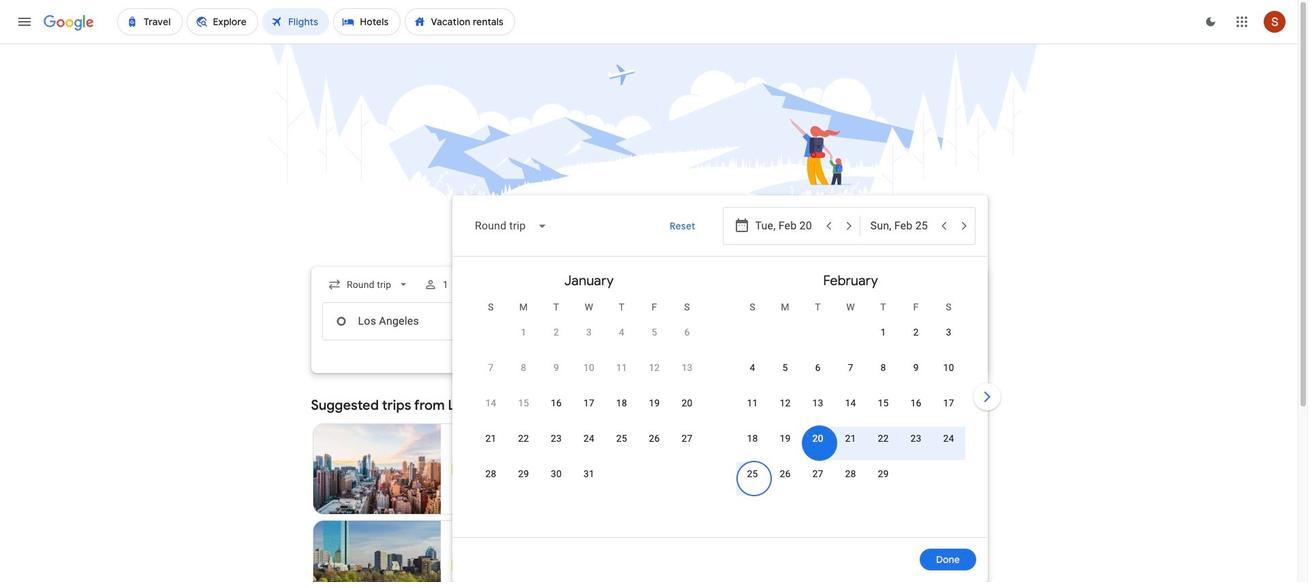 Task type: locate. For each thing, give the bounding box(es) containing it.
sat, jan 27 element
[[682, 432, 693, 446]]

row up fri, feb 9 element
[[867, 314, 965, 358]]

sat, jan 13 element
[[682, 361, 693, 375]]

sat, feb 3 element
[[946, 326, 952, 339]]

fri, jan 19 element
[[649, 397, 660, 410]]

sat, jan 20 element
[[682, 397, 693, 410]]

Return text field
[[871, 303, 933, 340]]

mon, feb 26 element
[[780, 467, 791, 481]]

thu, feb 8 element
[[881, 361, 886, 375]]

sun, jan 14 element
[[485, 397, 496, 410]]

row up 'wed, feb 28' element
[[736, 426, 965, 465]]

mon, feb 19 element
[[780, 432, 791, 446]]

thu, feb 29 element
[[878, 467, 889, 481]]

fri, feb 9 element
[[913, 361, 919, 375]]

fri, feb 23 element
[[911, 432, 922, 446]]

wed, feb 7 element
[[848, 361, 854, 375]]

wed, jan 3 element
[[586, 326, 592, 339]]

tue, feb 6 element
[[815, 361, 821, 375]]

Departure text field
[[755, 208, 818, 245], [755, 303, 818, 340]]

wed, jan 31 element
[[584, 467, 595, 481]]

mon, feb 5 element
[[783, 361, 788, 375]]

0 vertical spatial departure text field
[[755, 208, 818, 245]]

2 row group from the left
[[720, 262, 982, 532]]

sun, feb 11 element
[[747, 397, 758, 410]]

wed, feb 21 element
[[845, 432, 856, 446]]

thu, feb 1 element
[[881, 326, 886, 339]]

None text field
[[322, 303, 514, 341]]

row
[[507, 314, 704, 358], [867, 314, 965, 358], [475, 355, 704, 394], [736, 355, 965, 394], [475, 390, 704, 429], [736, 390, 965, 429], [475, 426, 704, 465], [736, 426, 965, 465], [475, 461, 605, 500], [736, 461, 900, 500]]

Return text field
[[871, 208, 933, 245]]

suggested trips from los angeles region
[[311, 390, 987, 583]]

tue, jan 9 element
[[554, 361, 559, 375]]

None field
[[464, 210, 558, 243], [322, 273, 416, 297], [464, 210, 558, 243], [322, 273, 416, 297]]

row group
[[458, 262, 720, 532], [720, 262, 982, 532]]

mon, jan 8 element
[[521, 361, 526, 375]]

thu, jan 11 element
[[616, 361, 627, 375]]

1 vertical spatial departure text field
[[755, 303, 818, 340]]

row up wed, jan 10 element
[[507, 314, 704, 358]]

tue, jan 23 element
[[551, 432, 562, 446]]

fri, feb 2 element
[[913, 326, 919, 339]]

grid
[[458, 262, 982, 546]]

2 departure text field from the top
[[755, 303, 818, 340]]

sat, jan 6 element
[[684, 326, 690, 339]]

row up wed, jan 31 element
[[475, 426, 704, 465]]

main menu image
[[16, 14, 33, 30]]

fri, jan 26 element
[[649, 432, 660, 446]]



Task type: vqa. For each thing, say whether or not it's contained in the screenshot.
'hr' to the middle
no



Task type: describe. For each thing, give the bounding box(es) containing it.
sat, feb 17 element
[[943, 397, 954, 410]]

tue, jan 30 element
[[551, 467, 562, 481]]

fri, feb 16 element
[[911, 397, 922, 410]]

sun, jan 7 element
[[488, 361, 494, 375]]

tue, jan 2 element
[[554, 326, 559, 339]]

fri, jan 12 element
[[649, 361, 660, 375]]

tue, jan 16 element
[[551, 397, 562, 410]]

row up wed, feb 14 element
[[736, 355, 965, 394]]

spirit image
[[452, 561, 463, 572]]

row up wed, jan 24 element
[[475, 390, 704, 429]]

sun, feb 4 element
[[750, 361, 755, 375]]

row up wed, feb 21 element
[[736, 390, 965, 429]]

wed, feb 28 element
[[845, 467, 856, 481]]

mon, jan 22 element
[[518, 432, 529, 446]]

tue, feb 13 element
[[813, 397, 824, 410]]

wed, jan 17 element
[[584, 397, 595, 410]]

sun, feb 25, return date. element
[[747, 467, 758, 481]]

mon, feb 12 element
[[780, 397, 791, 410]]

row down tue, feb 20, departure date. element
[[736, 461, 900, 500]]

sun, jan 28 element
[[485, 467, 496, 481]]

mon, jan 29 element
[[518, 467, 529, 481]]

fri, jan 5 element
[[652, 326, 657, 339]]

wed, feb 14 element
[[845, 397, 856, 410]]

wed, jan 24 element
[[584, 432, 595, 446]]

sat, feb 10 element
[[943, 361, 954, 375]]

thu, jan 4 element
[[619, 326, 625, 339]]

thu, jan 18 element
[[616, 397, 627, 410]]

1 departure text field from the top
[[755, 208, 818, 245]]

1 row group from the left
[[458, 262, 720, 532]]

tue, feb 27 element
[[813, 467, 824, 481]]

sat, feb 24 element
[[943, 432, 954, 446]]

next image
[[971, 381, 1003, 414]]

thu, feb 22 element
[[878, 432, 889, 446]]

mon, jan 1 element
[[521, 326, 526, 339]]

spirit image
[[452, 464, 463, 475]]

Flight search field
[[300, 196, 1003, 583]]

sun, jan 21 element
[[485, 432, 496, 446]]

row down mon, jan 22 element
[[475, 461, 605, 500]]

change appearance image
[[1195, 5, 1227, 38]]

sun, feb 18 element
[[747, 432, 758, 446]]

mon, jan 15 element
[[518, 397, 529, 410]]

grid inside flight search box
[[458, 262, 982, 546]]

row up wed, jan 17 element
[[475, 355, 704, 394]]

tue, feb 20, departure date. element
[[813, 432, 824, 446]]

thu, jan 25 element
[[616, 432, 627, 446]]

wed, jan 10 element
[[584, 361, 595, 375]]

thu, feb 15 element
[[878, 397, 889, 410]]



